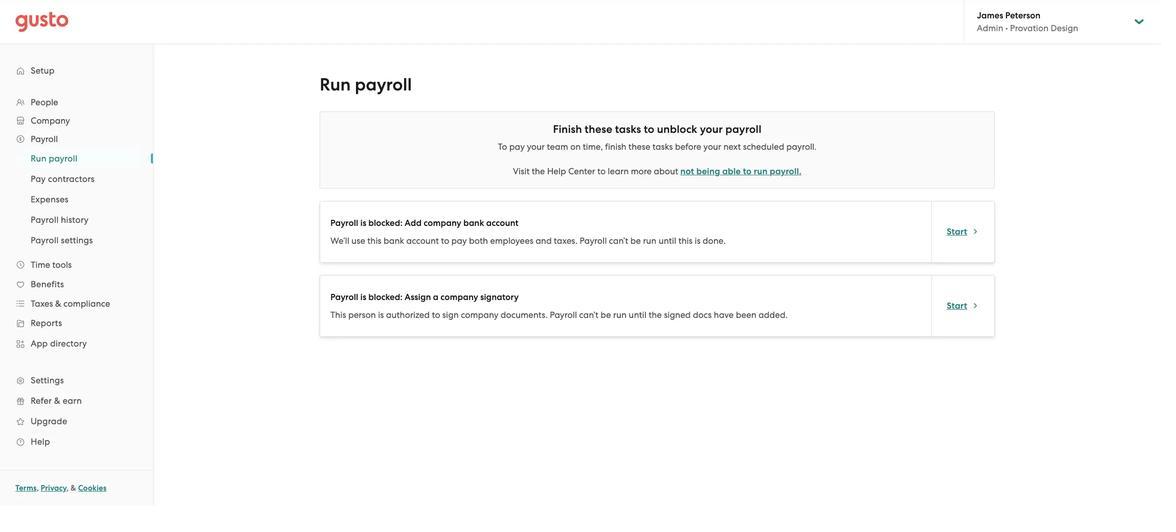Task type: locate. For each thing, give the bounding box(es) containing it.
blocked: up authorized
[[369, 292, 403, 303]]

these up time,
[[585, 123, 613, 136]]

payroll
[[355, 74, 412, 95], [726, 123, 762, 136], [49, 154, 77, 164]]

setup link
[[10, 61, 143, 80]]

blocked:
[[369, 218, 403, 229], [369, 292, 403, 303]]

reports
[[31, 318, 62, 329]]

1 vertical spatial run payroll
[[31, 154, 77, 164]]

1 horizontal spatial be
[[631, 236, 641, 246]]

payroll is blocked: assign a company signatory
[[331, 292, 519, 303]]

0 vertical spatial payroll
[[355, 74, 412, 95]]

your left team
[[527, 142, 545, 152]]

next
[[724, 142, 741, 152]]

company right the add at the left of page
[[424, 218, 462, 229]]

is up person
[[361, 292, 367, 303]]

bank down payroll is blocked: add company bank account at left
[[384, 236, 405, 246]]

1 horizontal spatial this
[[679, 236, 693, 246]]

1 vertical spatial can't
[[580, 310, 599, 320]]

this person is authorized to sign company documents. payroll can't be run until the signed docs have been added.
[[331, 310, 788, 320]]

1 list from the top
[[0, 93, 153, 452]]

account up employees
[[487, 218, 519, 229]]

start for signatory
[[947, 301, 968, 311]]

the right the visit
[[532, 166, 545, 177]]

& for earn
[[54, 396, 60, 406]]

start for account
[[947, 226, 968, 237]]

benefits link
[[10, 275, 143, 294]]

until left signed
[[629, 310, 647, 320]]

0 vertical spatial blocked:
[[369, 218, 403, 229]]

learn
[[608, 166, 629, 177]]

0 vertical spatial until
[[659, 236, 677, 246]]

terms link
[[15, 484, 37, 493]]

these
[[585, 123, 613, 136], [629, 142, 651, 152]]

to left learn
[[598, 166, 606, 177]]

1 , from the left
[[37, 484, 39, 493]]

•
[[1006, 23, 1009, 33]]

we'll
[[331, 236, 350, 246]]

1 vertical spatial blocked:
[[369, 292, 403, 303]]

cookies
[[78, 484, 107, 493]]

tools
[[52, 260, 72, 270]]

0 horizontal spatial be
[[601, 310, 611, 320]]

, left cookies button
[[67, 484, 69, 493]]

added.
[[759, 310, 788, 320]]

& left cookies button
[[71, 484, 76, 493]]

company up sign
[[441, 292, 479, 303]]

your
[[700, 123, 723, 136], [527, 142, 545, 152], [704, 142, 722, 152]]

2 horizontal spatial run
[[754, 166, 768, 177]]

1 blocked: from the top
[[369, 218, 403, 229]]

bank up both
[[464, 218, 484, 229]]

payroll for payroll is blocked: assign a company signatory
[[331, 292, 359, 303]]

taxes
[[31, 299, 53, 309]]

1 horizontal spatial run payroll
[[320, 74, 412, 95]]

0 vertical spatial start link
[[947, 226, 980, 238]]

0 horizontal spatial run payroll
[[31, 154, 77, 164]]

0 vertical spatial be
[[631, 236, 641, 246]]

list
[[0, 93, 153, 452], [0, 148, 153, 251]]

before
[[675, 142, 702, 152]]

blocked: for assign
[[369, 292, 403, 303]]

the left signed
[[649, 310, 662, 320]]

visit
[[513, 166, 530, 177]]

payroll inside list
[[49, 154, 77, 164]]

taxes.
[[554, 236, 578, 246]]

refer
[[31, 396, 52, 406]]

is left done.
[[695, 236, 701, 246]]

payroll inside the payroll history link
[[31, 215, 59, 225]]

payroll for payroll is blocked: add company bank account
[[331, 218, 359, 229]]

payroll inside payroll dropdown button
[[31, 134, 58, 144]]

2 blocked: from the top
[[369, 292, 403, 303]]

0 horizontal spatial tasks
[[615, 123, 642, 136]]

1 horizontal spatial run
[[320, 74, 351, 95]]

0 vertical spatial account
[[487, 218, 519, 229]]

pay contractors
[[31, 174, 95, 184]]

company down signatory
[[461, 310, 499, 320]]

employees
[[490, 236, 534, 246]]

payroll
[[31, 134, 58, 144], [31, 215, 59, 225], [331, 218, 359, 229], [31, 235, 59, 246], [580, 236, 607, 246], [331, 292, 359, 303], [550, 310, 577, 320]]

0 vertical spatial payroll.
[[787, 142, 817, 152]]

1 start from the top
[[947, 226, 968, 237]]

2 start from the top
[[947, 301, 968, 311]]

directory
[[50, 339, 87, 349]]

1 vertical spatial tasks
[[653, 142, 673, 152]]

2 vertical spatial run
[[614, 310, 627, 320]]

privacy
[[41, 484, 67, 493]]

0 horizontal spatial this
[[368, 236, 382, 246]]

payroll up we'll
[[331, 218, 359, 229]]

setup
[[31, 66, 55, 76]]

1 vertical spatial &
[[54, 396, 60, 406]]

to left sign
[[432, 310, 441, 320]]

0 horizontal spatial the
[[532, 166, 545, 177]]

0 horizontal spatial help
[[31, 437, 50, 447]]

2 start link from the top
[[947, 300, 980, 312]]

1 vertical spatial pay
[[452, 236, 467, 246]]

& right taxes
[[55, 299, 61, 309]]

to
[[644, 123, 655, 136], [598, 166, 606, 177], [744, 166, 752, 177], [441, 236, 450, 246], [432, 310, 441, 320]]

2 list from the top
[[0, 148, 153, 251]]

run
[[754, 166, 768, 177], [643, 236, 657, 246], [614, 310, 627, 320]]

0 vertical spatial bank
[[464, 218, 484, 229]]

0 horizontal spatial payroll
[[49, 154, 77, 164]]

1 vertical spatial run
[[643, 236, 657, 246]]

visit the help center to learn more about not being able to run payroll.
[[513, 166, 802, 177]]

2 this from the left
[[679, 236, 693, 246]]

1 horizontal spatial help
[[548, 166, 567, 177]]

0 vertical spatial pay
[[510, 142, 525, 152]]

1 vertical spatial help
[[31, 437, 50, 447]]

1 vertical spatial until
[[629, 310, 647, 320]]

run payroll link
[[18, 149, 143, 168]]

the
[[532, 166, 545, 177], [649, 310, 662, 320]]

payroll inside payroll settings "link"
[[31, 235, 59, 246]]

& for compliance
[[55, 299, 61, 309]]

expenses
[[31, 195, 69, 205]]

payroll up this
[[331, 292, 359, 303]]

payroll history
[[31, 215, 89, 225]]

payroll. right scheduled
[[787, 142, 817, 152]]

0 vertical spatial can't
[[609, 236, 629, 246]]

0 vertical spatial the
[[532, 166, 545, 177]]

tasks up "finish"
[[615, 123, 642, 136]]

0 vertical spatial help
[[548, 166, 567, 177]]

account
[[487, 218, 519, 229], [407, 236, 439, 246]]

0 horizontal spatial can't
[[580, 310, 599, 320]]

payroll down expenses
[[31, 215, 59, 225]]

expenses link
[[18, 190, 143, 209]]

payroll. down scheduled
[[770, 166, 802, 177]]

start
[[947, 226, 968, 237], [947, 301, 968, 311]]

0 vertical spatial start
[[947, 226, 968, 237]]

scheduled
[[744, 142, 785, 152]]

until left done.
[[659, 236, 677, 246]]

0 horizontal spatial these
[[585, 123, 613, 136]]

0 vertical spatial &
[[55, 299, 61, 309]]

pay left both
[[452, 236, 467, 246]]

0 horizontal spatial ,
[[37, 484, 39, 493]]

1 vertical spatial account
[[407, 236, 439, 246]]

1 vertical spatial start
[[947, 301, 968, 311]]

1 start link from the top
[[947, 226, 980, 238]]

these right "finish"
[[629, 142, 651, 152]]

0 horizontal spatial until
[[629, 310, 647, 320]]

until
[[659, 236, 677, 246], [629, 310, 647, 320]]

0 horizontal spatial run
[[614, 310, 627, 320]]

payroll.
[[787, 142, 817, 152], [770, 166, 802, 177]]

1 vertical spatial payroll
[[726, 123, 762, 136]]

payroll down company
[[31, 134, 58, 144]]

this
[[331, 310, 346, 320]]

1 vertical spatial run
[[31, 154, 46, 164]]

finish
[[606, 142, 627, 152]]

payroll settings
[[31, 235, 93, 246]]

1 vertical spatial payroll.
[[770, 166, 802, 177]]

tasks
[[615, 123, 642, 136], [653, 142, 673, 152]]

contractors
[[48, 174, 95, 184]]

benefits
[[31, 279, 64, 290]]

people button
[[10, 93, 143, 112]]

1 horizontal spatial the
[[649, 310, 662, 320]]

unblock
[[657, 123, 698, 136]]

this
[[368, 236, 382, 246], [679, 236, 693, 246]]

design
[[1051, 23, 1079, 33]]

bank
[[464, 218, 484, 229], [384, 236, 405, 246]]

0 vertical spatial company
[[424, 218, 462, 229]]

1 horizontal spatial these
[[629, 142, 651, 152]]

and
[[536, 236, 552, 246]]

1 horizontal spatial can't
[[609, 236, 629, 246]]

& left earn
[[54, 396, 60, 406]]

start link for payroll is blocked: add company bank account
[[947, 226, 980, 238]]

0 horizontal spatial account
[[407, 236, 439, 246]]

2 vertical spatial payroll
[[49, 154, 77, 164]]

&
[[55, 299, 61, 309], [54, 396, 60, 406], [71, 484, 76, 493]]

payroll button
[[10, 130, 143, 148]]

, left privacy
[[37, 484, 39, 493]]

1 vertical spatial be
[[601, 310, 611, 320]]

1 horizontal spatial ,
[[67, 484, 69, 493]]

0 vertical spatial these
[[585, 123, 613, 136]]

blocked: left the add at the left of page
[[369, 218, 403, 229]]

to up to pay your team on time, finish these tasks before your next scheduled payroll.
[[644, 123, 655, 136]]

0 horizontal spatial run
[[31, 154, 46, 164]]

1 vertical spatial start link
[[947, 300, 980, 312]]

& inside dropdown button
[[55, 299, 61, 309]]

start link for payroll is blocked: assign a company signatory
[[947, 300, 980, 312]]

this left done.
[[679, 236, 693, 246]]

1 horizontal spatial until
[[659, 236, 677, 246]]

payroll settings link
[[18, 231, 143, 250]]

to pay your team on time, finish these tasks before your next scheduled payroll.
[[498, 142, 817, 152]]

tasks down 'finish these tasks to unblock your payroll'
[[653, 142, 673, 152]]

payroll. for run
[[770, 166, 802, 177]]

0 vertical spatial run payroll
[[320, 74, 412, 95]]

pay right to
[[510, 142, 525, 152]]

account down payroll is blocked: add company bank account at left
[[407, 236, 439, 246]]

company
[[424, 218, 462, 229], [441, 292, 479, 303], [461, 310, 499, 320]]

this right use on the left top of page
[[368, 236, 382, 246]]

0 horizontal spatial bank
[[384, 236, 405, 246]]

1 horizontal spatial account
[[487, 218, 519, 229]]

help down upgrade
[[31, 437, 50, 447]]

list containing run payroll
[[0, 148, 153, 251]]

more
[[631, 166, 652, 177]]

help down team
[[548, 166, 567, 177]]

0 horizontal spatial pay
[[452, 236, 467, 246]]

payroll up time
[[31, 235, 59, 246]]



Task type: describe. For each thing, give the bounding box(es) containing it.
james peterson admin • provation design
[[978, 10, 1079, 33]]

about
[[654, 166, 679, 177]]

payroll for payroll settings
[[31, 235, 59, 246]]

to right able
[[744, 166, 752, 177]]

been
[[736, 310, 757, 320]]

1 vertical spatial the
[[649, 310, 662, 320]]

pay contractors link
[[18, 170, 143, 188]]

payroll is blocked: add company bank account
[[331, 218, 519, 229]]

cookies button
[[78, 483, 107, 495]]

upgrade link
[[10, 413, 143, 431]]

blocked: for add
[[369, 218, 403, 229]]

help link
[[10, 433, 143, 451]]

person
[[349, 310, 376, 320]]

terms , privacy , & cookies
[[15, 484, 107, 493]]

taxes & compliance button
[[10, 295, 143, 313]]

1 vertical spatial bank
[[384, 236, 405, 246]]

1 horizontal spatial payroll
[[355, 74, 412, 95]]

2 vertical spatial company
[[461, 310, 499, 320]]

signed
[[664, 310, 691, 320]]

finish these tasks to unblock your payroll
[[553, 123, 762, 136]]

app directory link
[[10, 335, 143, 353]]

time tools
[[31, 260, 72, 270]]

team
[[547, 142, 569, 152]]

1 vertical spatial company
[[441, 292, 479, 303]]

signatory
[[481, 292, 519, 303]]

to down payroll is blocked: add company bank account at left
[[441, 236, 450, 246]]

terms
[[15, 484, 37, 493]]

taxes & compliance
[[31, 299, 110, 309]]

being
[[697, 166, 721, 177]]

run inside the gusto navigation element
[[31, 154, 46, 164]]

home image
[[15, 12, 69, 32]]

to inside visit the help center to learn more about not being able to run payroll.
[[598, 166, 606, 177]]

company button
[[10, 112, 143, 130]]

payroll. for scheduled
[[787, 142, 817, 152]]

app
[[31, 339, 48, 349]]

your left next
[[704, 142, 722, 152]]

both
[[469, 236, 488, 246]]

time
[[31, 260, 50, 270]]

on
[[571, 142, 581, 152]]

2 horizontal spatial payroll
[[726, 123, 762, 136]]

provation
[[1011, 23, 1049, 33]]

1 horizontal spatial pay
[[510, 142, 525, 152]]

time tools button
[[10, 256, 143, 274]]

your up before
[[700, 123, 723, 136]]

payroll for payroll history
[[31, 215, 59, 225]]

privacy link
[[41, 484, 67, 493]]

able
[[723, 166, 741, 177]]

finish
[[553, 123, 582, 136]]

history
[[61, 215, 89, 225]]

not being able to run payroll. link
[[681, 166, 802, 177]]

refer & earn
[[31, 396, 82, 406]]

james
[[978, 10, 1004, 21]]

compliance
[[64, 299, 110, 309]]

payroll for payroll
[[31, 134, 58, 144]]

list containing people
[[0, 93, 153, 452]]

is up use on the left top of page
[[361, 218, 367, 229]]

upgrade
[[31, 417, 67, 427]]

0 vertical spatial run
[[320, 74, 351, 95]]

sign
[[443, 310, 459, 320]]

payroll right taxes.
[[580, 236, 607, 246]]

time,
[[583, 142, 603, 152]]

1 horizontal spatial bank
[[464, 218, 484, 229]]

0 vertical spatial tasks
[[615, 123, 642, 136]]

reports link
[[10, 314, 143, 333]]

assign
[[405, 292, 431, 303]]

is right person
[[378, 310, 384, 320]]

1 vertical spatial these
[[629, 142, 651, 152]]

company
[[31, 116, 70, 126]]

2 , from the left
[[67, 484, 69, 493]]

a
[[433, 292, 439, 303]]

use
[[352, 236, 365, 246]]

settings
[[61, 235, 93, 246]]

we'll use this bank account to pay both employees and taxes. payroll can't be run until this is done.
[[331, 236, 726, 246]]

have
[[714, 310, 734, 320]]

refer & earn link
[[10, 392, 143, 411]]

2 vertical spatial &
[[71, 484, 76, 493]]

payroll right documents.
[[550, 310, 577, 320]]

admin
[[978, 23, 1004, 33]]

run payroll inside the gusto navigation element
[[31, 154, 77, 164]]

payroll history link
[[18, 211, 143, 229]]

1 this from the left
[[368, 236, 382, 246]]

settings link
[[10, 372, 143, 390]]

app directory
[[31, 339, 87, 349]]

settings
[[31, 376, 64, 386]]

1 horizontal spatial tasks
[[653, 142, 673, 152]]

peterson
[[1006, 10, 1041, 21]]

0 vertical spatial run
[[754, 166, 768, 177]]

help inside 'link'
[[31, 437, 50, 447]]

documents.
[[501, 310, 548, 320]]

pay
[[31, 174, 46, 184]]

gusto navigation element
[[0, 44, 153, 469]]

docs
[[693, 310, 712, 320]]

center
[[569, 166, 596, 177]]

add
[[405, 218, 422, 229]]

1 horizontal spatial run
[[643, 236, 657, 246]]

help inside visit the help center to learn more about not being able to run payroll.
[[548, 166, 567, 177]]

earn
[[63, 396, 82, 406]]

done.
[[703, 236, 726, 246]]

not
[[681, 166, 695, 177]]

the inside visit the help center to learn more about not being able to run payroll.
[[532, 166, 545, 177]]

people
[[31, 97, 58, 107]]



Task type: vqa. For each thing, say whether or not it's contained in the screenshot.
expectations
no



